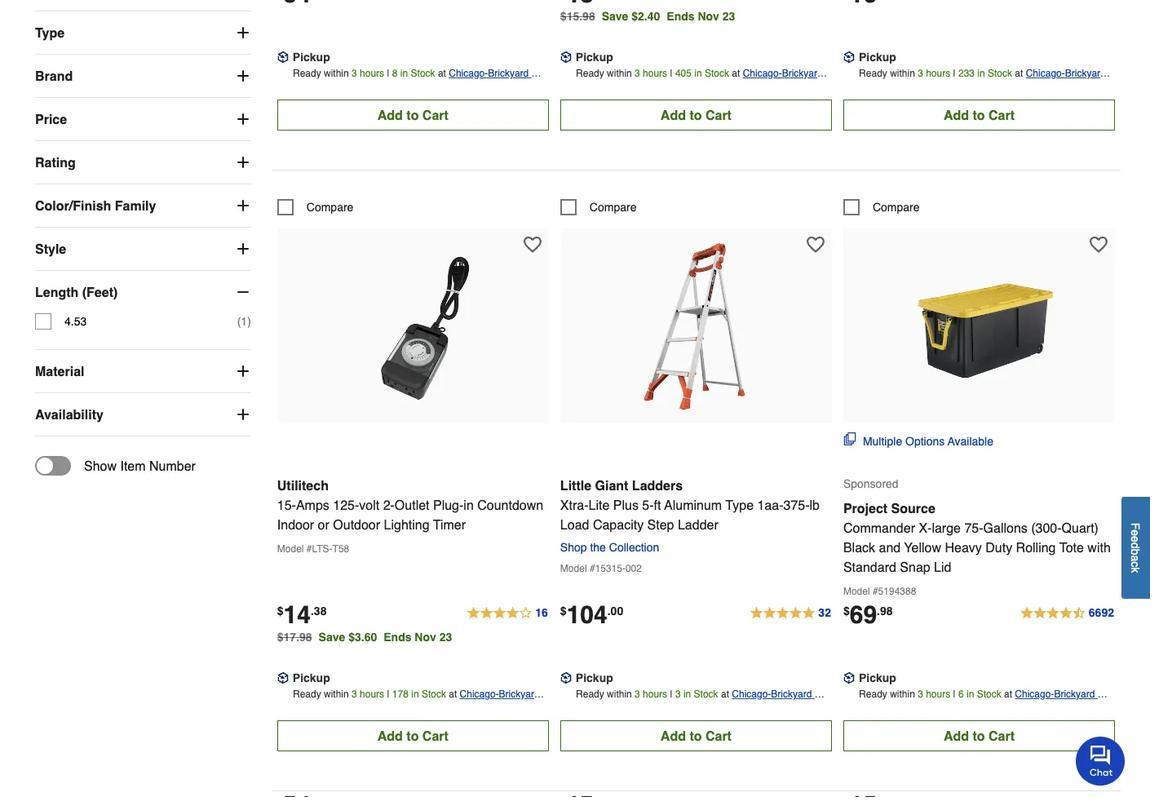Task type: locate. For each thing, give the bounding box(es) containing it.
3 for ready within 3 hours | 405 in stock at chicago-brickyard lowe's
[[635, 68, 640, 79]]

233
[[959, 68, 975, 79]]

#
[[307, 544, 312, 555], [590, 563, 595, 575], [873, 586, 878, 598]]

0 vertical spatial #
[[307, 544, 312, 555]]

ready inside 'ready within 3 hours | 405 in stock at chicago-brickyard lowe's'
[[576, 68, 604, 79]]

# up the .98
[[873, 586, 878, 598]]

at inside ready within 3 hours | 233 in stock at chicago-brickyard lowe's
[[1015, 68, 1024, 79]]

to down ready within 3 hours | 233 in stock at chicago-brickyard lowe's
[[973, 108, 985, 123]]

ends nov 23 element for $15.98 save $2.40 ends nov 23
[[667, 10, 742, 23]]

plus image for rating
[[235, 155, 251, 171]]

brickyard inside the ready within 3 hours | 3 in stock at chicago-brickyard lowe's
[[771, 689, 812, 700]]

$ 14 .38
[[277, 601, 327, 629]]

within for ready within 3 hours | 233 in stock at chicago-brickyard lowe's
[[890, 68, 915, 79]]

23 up 'ready within 3 hours | 405 in stock at chicago-brickyard lowe's' at the right top of the page
[[723, 10, 735, 23]]

1 compare from the left
[[307, 201, 354, 214]]

1 horizontal spatial type
[[726, 498, 754, 513]]

hours inside 'ready within 3 hours | 8 in stock at chicago-brickyard lowe's'
[[360, 68, 384, 79]]

405
[[676, 68, 692, 79]]

4 plus image from the top
[[235, 363, 251, 380]]

with
[[1088, 540, 1111, 555]]

source
[[892, 501, 936, 516]]

5 stars image
[[749, 604, 832, 624]]

in inside the ready within 3 hours | 178 in stock at chicago-brickyard lowe's
[[411, 689, 419, 700]]

nov
[[698, 10, 720, 23], [415, 631, 436, 644]]

stock
[[411, 68, 435, 79], [705, 68, 729, 79], [988, 68, 1013, 79], [422, 689, 446, 700], [694, 689, 719, 700], [977, 689, 1002, 700]]

giant
[[595, 478, 629, 493]]

heart outline image
[[524, 236, 542, 254], [807, 236, 825, 254], [1090, 236, 1108, 254]]

plug-
[[433, 498, 464, 513]]

material
[[35, 364, 84, 379]]

chicago- inside the ready within 3 hours | 178 in stock at chicago-brickyard lowe's
[[460, 689, 499, 700]]

ends right '$3.60'
[[384, 631, 412, 644]]

project source commander x-large 75-gallons (300-quart) black and yellow heavy duty rolling tote with standard snap lid image
[[890, 237, 1069, 416]]

model up 69
[[844, 586, 870, 598]]

volt
[[359, 498, 380, 513]]

5014114195 element
[[560, 199, 637, 216]]

add down 'ready within 3 hours | 8 in stock at chicago-brickyard lowe's'
[[378, 108, 403, 123]]

ready inside ready within 3 hours | 6 in stock at chicago-brickyard lowe's
[[859, 689, 888, 700]]

add to cart down the ready within 3 hours | 178 in stock at chicago-brickyard lowe's
[[378, 728, 449, 744]]

32 button
[[749, 604, 832, 624]]

1 vertical spatial #
[[590, 563, 595, 575]]

stock inside ready within 3 hours | 233 in stock at chicago-brickyard lowe's
[[988, 68, 1013, 79]]

0 horizontal spatial $
[[277, 604, 284, 617]]

$ inside '$ 104 .00'
[[560, 604, 567, 617]]

1 pickup image from the top
[[560, 52, 572, 63]]

3 for ready within 3 hours | 8 in stock at chicago-brickyard lowe's
[[352, 68, 357, 79]]

duty
[[986, 540, 1013, 555]]

1 horizontal spatial model
[[560, 563, 587, 575]]

aluminum
[[665, 498, 722, 513]]

add to cart down the ready within 3 hours | 3 in stock at chicago-brickyard lowe's
[[661, 728, 732, 744]]

lowe's inside the ready within 3 hours | 178 in stock at chicago-brickyard lowe's
[[460, 705, 490, 717]]

| inside ready within 3 hours | 6 in stock at chicago-brickyard lowe's
[[953, 689, 956, 700]]

plus image for type
[[235, 25, 251, 41]]

$
[[277, 604, 284, 617], [560, 604, 567, 617], [844, 604, 850, 617]]

1 vertical spatial type
[[726, 498, 754, 513]]

hours inside the ready within 3 hours | 178 in stock at chicago-brickyard lowe's
[[360, 689, 384, 700]]

3 inside ready within 3 hours | 6 in stock at chicago-brickyard lowe's
[[918, 689, 924, 700]]

0 vertical spatial 23
[[723, 10, 735, 23]]

model down indoor
[[277, 544, 304, 555]]

1 vertical spatial ends nov 23 element
[[384, 631, 459, 644]]

1 horizontal spatial heart outline image
[[807, 236, 825, 254]]

cart down 'ready within 3 hours | 405 in stock at chicago-brickyard lowe's' at the right top of the page
[[706, 108, 732, 123]]

lowe's inside ready within 3 hours | 233 in stock at chicago-brickyard lowe's
[[1026, 84, 1056, 96]]

hours inside ready within 3 hours | 233 in stock at chicago-brickyard lowe's
[[926, 68, 951, 79]]

chicago-brickyard lowe's button for ready within 3 hours | 405 in stock at chicago-brickyard lowe's
[[743, 66, 832, 96]]

compare inside 5013943287 element
[[873, 201, 920, 214]]

lowe's inside ready within 3 hours | 6 in stock at chicago-brickyard lowe's
[[1015, 705, 1046, 717]]

brickyard for ready within 3 hours | 178 in stock at chicago-brickyard lowe's
[[499, 689, 540, 700]]

type up brand on the top left
[[35, 25, 65, 40]]

amps
[[296, 498, 329, 513]]

2 horizontal spatial compare
[[873, 201, 920, 214]]

hours for 178
[[360, 689, 384, 700]]

3 compare from the left
[[873, 201, 920, 214]]

| inside the ready within 3 hours | 3 in stock at chicago-brickyard lowe's
[[670, 689, 673, 700]]

nov right $2.40
[[698, 10, 720, 23]]

$ right '16'
[[560, 604, 567, 617]]

plus image inside the availability button
[[235, 407, 251, 423]]

brickyard inside the ready within 3 hours | 178 in stock at chicago-brickyard lowe's
[[499, 689, 540, 700]]

| inside 'ready within 3 hours | 405 in stock at chicago-brickyard lowe's'
[[670, 68, 673, 79]]

hours inside ready within 3 hours | 6 in stock at chicago-brickyard lowe's
[[926, 689, 951, 700]]

1 $ from the left
[[277, 604, 284, 617]]

in inside ready within 3 hours | 233 in stock at chicago-brickyard lowe's
[[978, 68, 985, 79]]

chicago-brickyard lowe's button for ready within 3 hours | 3 in stock at chicago-brickyard lowe's
[[732, 686, 832, 717]]

load
[[560, 517, 589, 532]]

375-
[[784, 498, 810, 513]]

add to cart button down ready within 3 hours | 233 in stock at chicago-brickyard lowe's
[[844, 100, 1115, 131]]

hours inside 'ready within 3 hours | 405 in stock at chicago-brickyard lowe's'
[[643, 68, 668, 79]]

ready inside 'ready within 3 hours | 8 in stock at chicago-brickyard lowe's'
[[293, 68, 321, 79]]

at for 178
[[449, 689, 457, 700]]

pickup image for ready within 3 hours | 8 in stock at chicago-brickyard lowe's
[[277, 52, 289, 63]]

savings save $3.60 element
[[319, 631, 459, 644]]

1
[[241, 315, 247, 328]]

chicago- for ready within 3 hours | 178 in stock at chicago-brickyard lowe's
[[460, 689, 499, 700]]

save for save $2.40
[[602, 10, 629, 23]]

brickyard inside ready within 3 hours | 233 in stock at chicago-brickyard lowe's
[[1065, 68, 1106, 79]]

chicago- for ready within 3 hours | 233 in stock at chicago-brickyard lowe's
[[1026, 68, 1065, 79]]

# down indoor
[[307, 544, 312, 555]]

e up b
[[1130, 536, 1143, 542]]

add to cart button down 'ready within 3 hours | 405 in stock at chicago-brickyard lowe's' at the right top of the page
[[560, 100, 832, 131]]

in inside the ready within 3 hours | 3 in stock at chicago-brickyard lowe's
[[684, 689, 691, 700]]

0 horizontal spatial nov
[[415, 631, 436, 644]]

3 for ready within 3 hours | 178 in stock at chicago-brickyard lowe's
[[352, 689, 357, 700]]

# down "the"
[[590, 563, 595, 575]]

2 e from the top
[[1130, 536, 1143, 542]]

ends nov 23 element right '$3.60'
[[384, 631, 459, 644]]

1 vertical spatial model
[[560, 563, 587, 575]]

2 vertical spatial #
[[873, 586, 878, 598]]

cart down 'ready within 3 hours | 8 in stock at chicago-brickyard lowe's'
[[423, 108, 449, 123]]

chicago- for ready within 3 hours | 8 in stock at chicago-brickyard lowe's
[[449, 68, 488, 79]]

chicago-brickyard lowe's button
[[449, 66, 549, 96], [743, 66, 832, 96], [1026, 66, 1115, 96], [460, 686, 549, 717], [732, 686, 832, 717], [1015, 686, 1115, 717]]

step
[[648, 517, 674, 532]]

utilitech 15-amps 125-volt 2-outlet plug-in countdown indoor or outdoor lighting timer
[[277, 478, 544, 532]]

stock inside 'ready within 3 hours | 8 in stock at chicago-brickyard lowe's'
[[411, 68, 435, 79]]

item
[[120, 459, 146, 474]]

1 horizontal spatial save
[[602, 10, 629, 23]]

type left the 1aa-
[[726, 498, 754, 513]]

plus image inside style button
[[235, 241, 251, 257]]

save down .38
[[319, 631, 345, 644]]

stock for 8
[[411, 68, 435, 79]]

pickup image for ready within 3 hours | 3 in stock at chicago-brickyard lowe's
[[560, 673, 572, 684]]

cart down the ready within 3 hours | 178 in stock at chicago-brickyard lowe's
[[423, 728, 449, 744]]

within inside 'ready within 3 hours | 8 in stock at chicago-brickyard lowe's'
[[324, 68, 349, 79]]

plus image for color/finish family
[[235, 198, 251, 214]]

ladders
[[632, 478, 683, 493]]

0 vertical spatial ends nov 23 element
[[667, 10, 742, 23]]

6
[[959, 689, 964, 700]]

plus image for brand
[[235, 68, 251, 84]]

002
[[626, 563, 642, 575]]

in inside 'ready within 3 hours | 8 in stock at chicago-brickyard lowe's'
[[401, 68, 408, 79]]

0 horizontal spatial type
[[35, 25, 65, 40]]

pickup image
[[277, 52, 289, 63], [844, 52, 855, 63], [277, 673, 289, 684], [844, 673, 855, 684]]

compare inside '5014300771' element
[[307, 201, 354, 214]]

ends for $2.40
[[667, 10, 695, 23]]

# for 15315-002
[[590, 563, 595, 575]]

nov for $17.98 save $3.60 ends nov 23
[[415, 631, 436, 644]]

within inside 'ready within 3 hours | 405 in stock at chicago-brickyard lowe's'
[[607, 68, 632, 79]]

3 inside the ready within 3 hours | 178 in stock at chicago-brickyard lowe's
[[352, 689, 357, 700]]

quart)
[[1062, 520, 1099, 535]]

0 vertical spatial ends
[[667, 10, 695, 23]]

2 horizontal spatial $
[[844, 604, 850, 617]]

at inside 'ready within 3 hours | 8 in stock at chicago-brickyard lowe's'
[[438, 68, 446, 79]]

add to cart for add to cart button below the ready within 3 hours | 178 in stock at chicago-brickyard lowe's
[[378, 728, 449, 744]]

| inside the ready within 3 hours | 178 in stock at chicago-brickyard lowe's
[[387, 689, 390, 700]]

in
[[401, 68, 408, 79], [695, 68, 702, 79], [978, 68, 985, 79], [464, 498, 474, 513], [411, 689, 419, 700], [684, 689, 691, 700], [967, 689, 975, 700]]

ends right $2.40
[[667, 10, 695, 23]]

0 vertical spatial pickup image
[[560, 52, 572, 63]]

length (feet) button
[[35, 271, 251, 314]]

ladder
[[678, 517, 719, 532]]

ready inside ready within 3 hours | 233 in stock at chicago-brickyard lowe's
[[859, 68, 888, 79]]

lite
[[589, 498, 610, 513]]

1 horizontal spatial ends nov 23 element
[[667, 10, 742, 23]]

utilitech 15-amps 125-volt 2-outlet plug-in countdown indoor or outdoor lighting timer image
[[323, 237, 503, 416]]

at inside 'ready within 3 hours | 405 in stock at chicago-brickyard lowe's'
[[732, 68, 740, 79]]

chicago- inside 'ready within 3 hours | 8 in stock at chicago-brickyard lowe's'
[[449, 68, 488, 79]]

3 plus image from the top
[[235, 241, 251, 257]]

in inside 'ready within 3 hours | 405 in stock at chicago-brickyard lowe's'
[[695, 68, 702, 79]]

0 vertical spatial type
[[35, 25, 65, 40]]

minus image
[[235, 284, 251, 301]]

model for model # 15315-002
[[560, 563, 587, 575]]

3 for ready within 3 hours | 3 in stock at chicago-brickyard lowe's
[[635, 689, 640, 700]]

lid
[[934, 560, 952, 575]]

at for 6
[[1004, 689, 1013, 700]]

pickup for ready within 3 hours | 6 in stock at chicago-brickyard lowe's
[[859, 672, 897, 685]]

lowe's inside the ready within 3 hours | 3 in stock at chicago-brickyard lowe's
[[732, 705, 762, 717]]

was price $17.98 element
[[277, 627, 319, 644]]

plus image
[[235, 111, 251, 128], [235, 155, 251, 171], [235, 198, 251, 214], [235, 407, 251, 423]]

2 pickup image from the top
[[560, 673, 572, 684]]

23 up the ready within 3 hours | 178 in stock at chicago-brickyard lowe's
[[440, 631, 452, 644]]

stock for 6
[[977, 689, 1002, 700]]

within inside the ready within 3 hours | 178 in stock at chicago-brickyard lowe's
[[324, 689, 349, 700]]

at inside the ready within 3 hours | 178 in stock at chicago-brickyard lowe's
[[449, 689, 457, 700]]

6692 button
[[1020, 604, 1115, 624]]

add to cart down ready within 3 hours | 233 in stock at chicago-brickyard lowe's
[[944, 108, 1015, 123]]

plus image
[[235, 25, 251, 41], [235, 68, 251, 84], [235, 241, 251, 257], [235, 363, 251, 380]]

at for 405
[[732, 68, 740, 79]]

chicago-brickyard lowe's button for ready within 3 hours | 8 in stock at chicago-brickyard lowe's
[[449, 66, 549, 96]]

lighting
[[384, 517, 430, 532]]

actual price $104.00 element
[[560, 601, 624, 629]]

5013943287 element
[[844, 199, 920, 216]]

3 plus image from the top
[[235, 198, 251, 214]]

plus image inside price 'button'
[[235, 111, 251, 128]]

1 horizontal spatial compare
[[590, 201, 637, 214]]

ready for ready within 3 hours | 178 in stock at chicago-brickyard lowe's
[[293, 689, 321, 700]]

cart down ready within 3 hours | 6 in stock at chicago-brickyard lowe's
[[989, 728, 1015, 744]]

1 vertical spatial nov
[[415, 631, 436, 644]]

brickyard inside 'ready within 3 hours | 405 in stock at chicago-brickyard lowe's'
[[782, 68, 823, 79]]

compare inside 5014114195 element
[[590, 201, 637, 214]]

chicago- inside 'ready within 3 hours | 405 in stock at chicago-brickyard lowe's'
[[743, 68, 782, 79]]

lowe's for 233
[[1026, 84, 1056, 96]]

| inside ready within 3 hours | 233 in stock at chicago-brickyard lowe's
[[953, 68, 956, 79]]

14
[[284, 601, 311, 629]]

4 plus image from the top
[[235, 407, 251, 423]]

nov right '$3.60'
[[415, 631, 436, 644]]

lowe's inside 'ready within 3 hours | 405 in stock at chicago-brickyard lowe's'
[[743, 84, 773, 96]]

5-
[[642, 498, 654, 513]]

compare
[[307, 201, 354, 214], [590, 201, 637, 214], [873, 201, 920, 214]]

2 horizontal spatial heart outline image
[[1090, 236, 1108, 254]]

hours for 8
[[360, 68, 384, 79]]

f e e d b a c k button
[[1122, 497, 1150, 599]]

1 e from the top
[[1130, 530, 1143, 536]]

show
[[84, 459, 117, 474]]

brickyard inside ready within 3 hours | 6 in stock at chicago-brickyard lowe's
[[1055, 689, 1095, 700]]

chicago- inside the ready within 3 hours | 3 in stock at chicago-brickyard lowe's
[[732, 689, 771, 700]]

add to cart down ready within 3 hours | 6 in stock at chicago-brickyard lowe's
[[944, 728, 1015, 744]]

brickyard inside 'ready within 3 hours | 8 in stock at chicago-brickyard lowe's'
[[488, 68, 529, 79]]

pickup image
[[560, 52, 572, 63], [560, 673, 572, 684]]

$ inside '$ 14 .38'
[[277, 604, 284, 617]]

1 horizontal spatial #
[[590, 563, 595, 575]]

1 vertical spatial 23
[[440, 631, 452, 644]]

|
[[387, 68, 390, 79], [670, 68, 673, 79], [953, 68, 956, 79], [387, 689, 390, 700], [670, 689, 673, 700], [953, 689, 956, 700]]

in inside ready within 3 hours | 6 in stock at chicago-brickyard lowe's
[[967, 689, 975, 700]]

1 plus image from the top
[[235, 111, 251, 128]]

or
[[318, 517, 330, 532]]

pickup image down $15.98 at top
[[560, 52, 572, 63]]

$ for 69
[[844, 604, 850, 617]]

pickup image for ready within 3 hours | 233 in stock at chicago-brickyard lowe's
[[844, 52, 855, 63]]

rating
[[35, 155, 76, 170]]

at for 3
[[721, 689, 729, 700]]

was price $15.98 element
[[560, 6, 602, 23]]

in for ready within 3 hours | 405 in stock at chicago-brickyard lowe's
[[695, 68, 702, 79]]

1 horizontal spatial ends
[[667, 10, 695, 23]]

plus image inside material button
[[235, 363, 251, 380]]

2 horizontal spatial #
[[873, 586, 878, 598]]

plus image for availability
[[235, 407, 251, 423]]

$ for 14
[[277, 604, 284, 617]]

k
[[1130, 567, 1143, 573]]

0 vertical spatial model
[[277, 544, 304, 555]]

style
[[35, 242, 66, 257]]

model down shop
[[560, 563, 587, 575]]

within
[[324, 68, 349, 79], [607, 68, 632, 79], [890, 68, 915, 79], [324, 689, 349, 700], [607, 689, 632, 700], [890, 689, 915, 700]]

1 horizontal spatial 23
[[723, 10, 735, 23]]

6692
[[1089, 606, 1115, 620]]

$ inside $ 69 .98
[[844, 604, 850, 617]]

23 for $15.98 save $2.40 ends nov 23
[[723, 10, 735, 23]]

plus image for price
[[235, 111, 251, 128]]

rating button
[[35, 142, 251, 184]]

1 horizontal spatial nov
[[698, 10, 720, 23]]

( 1 )
[[237, 315, 251, 328]]

0 horizontal spatial ends nov 23 element
[[384, 631, 459, 644]]

project source commander x-large 75-gallons (300-quart) black and yellow heavy duty rolling tote with standard snap lid
[[844, 501, 1111, 575]]

model # 15315-002
[[560, 563, 642, 575]]

$3.60
[[349, 631, 377, 644]]

type inside button
[[35, 25, 65, 40]]

# for lts-t58
[[307, 544, 312, 555]]

pickup image down 104 at bottom
[[560, 673, 572, 684]]

3 inside 'ready within 3 hours | 8 in stock at chicago-brickyard lowe's'
[[352, 68, 357, 79]]

3 inside ready within 3 hours | 233 in stock at chicago-brickyard lowe's
[[918, 68, 924, 79]]

3 inside 'ready within 3 hours | 405 in stock at chicago-brickyard lowe's'
[[635, 68, 640, 79]]

ends nov 23 element for $17.98 save $3.60 ends nov 23
[[384, 631, 459, 644]]

$ for 104
[[560, 604, 567, 617]]

lowe's inside 'ready within 3 hours | 8 in stock at chicago-brickyard lowe's'
[[449, 84, 479, 96]]

5014300771 element
[[277, 199, 354, 216]]

stock inside the ready within 3 hours | 3 in stock at chicago-brickyard lowe's
[[694, 689, 719, 700]]

0 horizontal spatial compare
[[307, 201, 354, 214]]

stock inside the ready within 3 hours | 178 in stock at chicago-brickyard lowe's
[[422, 689, 446, 700]]

in for ready within 3 hours | 178 in stock at chicago-brickyard lowe's
[[411, 689, 419, 700]]

save left $2.40
[[602, 10, 629, 23]]

1 vertical spatial save
[[319, 631, 345, 644]]

3 $ from the left
[[844, 604, 850, 617]]

pickup
[[293, 51, 330, 64], [576, 51, 613, 64], [859, 51, 897, 64], [293, 672, 330, 685], [576, 672, 613, 685], [859, 672, 897, 685]]

2-
[[383, 498, 395, 513]]

2 compare from the left
[[590, 201, 637, 214]]

ends nov 23 element right $2.40
[[667, 10, 742, 23]]

plus image for material
[[235, 363, 251, 380]]

1 vertical spatial ends
[[384, 631, 412, 644]]

2 vertical spatial model
[[844, 586, 870, 598]]

length
[[35, 285, 79, 300]]

shop the collection link
[[560, 541, 666, 554]]

1 plus image from the top
[[235, 25, 251, 41]]

actual price $14.38 element
[[277, 601, 327, 629]]

add to cart down 'ready within 3 hours | 405 in stock at chicago-brickyard lowe's' at the right top of the page
[[661, 108, 732, 123]]

chicago- inside ready within 3 hours | 6 in stock at chicago-brickyard lowe's
[[1015, 689, 1055, 700]]

5194388
[[878, 586, 917, 598]]

chicago-
[[449, 68, 488, 79], [743, 68, 782, 79], [1026, 68, 1065, 79], [460, 689, 499, 700], [732, 689, 771, 700], [1015, 689, 1055, 700]]

add to cart down 'ready within 3 hours | 8 in stock at chicago-brickyard lowe's'
[[378, 108, 449, 123]]

at inside ready within 3 hours | 6 in stock at chicago-brickyard lowe's
[[1004, 689, 1013, 700]]

multiple options available link
[[844, 433, 994, 450]]

| inside 'ready within 3 hours | 8 in stock at chicago-brickyard lowe's'
[[387, 68, 390, 79]]

2 horizontal spatial model
[[844, 586, 870, 598]]

2 $ from the left
[[560, 604, 567, 617]]

plus image inside color/finish family button
[[235, 198, 251, 214]]

stock inside 'ready within 3 hours | 405 in stock at chicago-brickyard lowe's'
[[705, 68, 729, 79]]

utilitech
[[277, 478, 329, 493]]

0 vertical spatial save
[[602, 10, 629, 23]]

show item number element
[[35, 457, 196, 476]]

in inside utilitech 15-amps 125-volt 2-outlet plug-in countdown indoor or outdoor lighting timer
[[464, 498, 474, 513]]

brand button
[[35, 55, 251, 97]]

plus image inside rating button
[[235, 155, 251, 171]]

0 vertical spatial nov
[[698, 10, 720, 23]]

ready inside the ready within 3 hours | 178 in stock at chicago-brickyard lowe's
[[293, 689, 321, 700]]

within for ready within 3 hours | 405 in stock at chicago-brickyard lowe's
[[607, 68, 632, 79]]

2 plus image from the top
[[235, 68, 251, 84]]

stock for 233
[[988, 68, 1013, 79]]

within inside ready within 3 hours | 233 in stock at chicago-brickyard lowe's
[[890, 68, 915, 79]]

1 vertical spatial pickup image
[[560, 673, 572, 684]]

| for 405
[[670, 68, 673, 79]]

commander
[[844, 520, 915, 535]]

sponsored
[[844, 478, 899, 491]]

pickup for ready within 3 hours | 178 in stock at chicago-brickyard lowe's
[[293, 672, 330, 685]]

indoor
[[277, 517, 314, 532]]

$ right 32
[[844, 604, 850, 617]]

plus image inside type button
[[235, 25, 251, 41]]

0 horizontal spatial model
[[277, 544, 304, 555]]

to down ready within 3 hours | 6 in stock at chicago-brickyard lowe's
[[973, 728, 985, 744]]

chicago- for ready within 3 hours | 405 in stock at chicago-brickyard lowe's
[[743, 68, 782, 79]]

0 horizontal spatial ends
[[384, 631, 412, 644]]

1 horizontal spatial $
[[560, 604, 567, 617]]

ready within 3 hours | 233 in stock at chicago-brickyard lowe's
[[859, 68, 1109, 96]]

ready inside the ready within 3 hours | 3 in stock at chicago-brickyard lowe's
[[576, 689, 604, 700]]

3
[[352, 68, 357, 79], [635, 68, 640, 79], [918, 68, 924, 79], [352, 689, 357, 700], [635, 689, 640, 700], [676, 689, 681, 700], [918, 689, 924, 700]]

e
[[1130, 530, 1143, 536], [1130, 536, 1143, 542]]

hours
[[360, 68, 384, 79], [643, 68, 668, 79], [926, 68, 951, 79], [360, 689, 384, 700], [643, 689, 668, 700], [926, 689, 951, 700]]

model # 5194388
[[844, 586, 917, 598]]

brickyard for ready within 3 hours | 6 in stock at chicago-brickyard lowe's
[[1055, 689, 1095, 700]]

2 plus image from the top
[[235, 155, 251, 171]]

0 horizontal spatial save
[[319, 631, 345, 644]]

at inside the ready within 3 hours | 3 in stock at chicago-brickyard lowe's
[[721, 689, 729, 700]]

add down the ready within 3 hours | 3 in stock at chicago-brickyard lowe's
[[661, 728, 686, 744]]

hours inside the ready within 3 hours | 3 in stock at chicago-brickyard lowe's
[[643, 689, 668, 700]]

0 horizontal spatial heart outline image
[[524, 236, 542, 254]]

large
[[932, 520, 961, 535]]

heavy
[[945, 540, 982, 555]]

ends nov 23 element
[[667, 10, 742, 23], [384, 631, 459, 644]]

stock inside ready within 3 hours | 6 in stock at chicago-brickyard lowe's
[[977, 689, 1002, 700]]

e up d
[[1130, 530, 1143, 536]]

within inside ready within 3 hours | 6 in stock at chicago-brickyard lowe's
[[890, 689, 915, 700]]

add down 405
[[661, 108, 686, 123]]

0 horizontal spatial #
[[307, 544, 312, 555]]

hours for 405
[[643, 68, 668, 79]]

0 horizontal spatial 23
[[440, 631, 452, 644]]

$15.98 save $2.40 ends nov 23
[[560, 10, 735, 23]]

chicago- inside ready within 3 hours | 233 in stock at chicago-brickyard lowe's
[[1026, 68, 1065, 79]]

actual price $69.98 element
[[844, 601, 893, 629]]

within inside the ready within 3 hours | 3 in stock at chicago-brickyard lowe's
[[607, 689, 632, 700]]

$ up was price $17.98 element
[[277, 604, 284, 617]]

plus image inside brand button
[[235, 68, 251, 84]]



Task type: describe. For each thing, give the bounding box(es) containing it.
| for 3
[[670, 689, 673, 700]]

price
[[35, 112, 67, 127]]

multiple options available
[[863, 435, 994, 448]]

$15.98
[[560, 10, 595, 23]]

ft
[[654, 498, 661, 513]]

hours for 233
[[926, 68, 951, 79]]

availability
[[35, 407, 104, 422]]

.38
[[311, 604, 327, 617]]

pickup for ready within 3 hours | 3 in stock at chicago-brickyard lowe's
[[576, 672, 613, 685]]

b
[[1130, 549, 1143, 555]]

nov for $15.98 save $2.40 ends nov 23
[[698, 10, 720, 23]]

in for ready within 3 hours | 6 in stock at chicago-brickyard lowe's
[[967, 689, 975, 700]]

compare for '5014300771' element
[[307, 201, 354, 214]]

model # lts-t58
[[277, 544, 349, 555]]

the
[[590, 541, 606, 554]]

ready within 3 hours | 3 in stock at chicago-brickyard lowe's
[[576, 689, 815, 717]]

in for ready within 3 hours | 233 in stock at chicago-brickyard lowe's
[[978, 68, 985, 79]]

little giant ladders xtra-lite plus 5-ft aluminum type 1aa-375-lb load capacity step ladder image
[[607, 237, 786, 416]]

lowe's for 8
[[449, 84, 479, 96]]

number
[[149, 459, 196, 474]]

.00
[[608, 604, 624, 617]]

3 heart outline image from the left
[[1090, 236, 1108, 254]]

show item number
[[84, 459, 196, 474]]

outdoor
[[333, 517, 380, 532]]

add to cart for add to cart button underneath ready within 3 hours | 6 in stock at chicago-brickyard lowe's
[[944, 728, 1015, 744]]

3 for ready within 3 hours | 6 in stock at chicago-brickyard lowe's
[[918, 689, 924, 700]]

ready within 3 hours | 6 in stock at chicago-brickyard lowe's
[[859, 689, 1098, 717]]

chicago-brickyard lowe's button for ready within 3 hours | 178 in stock at chicago-brickyard lowe's
[[460, 686, 549, 717]]

pickup for ready within 3 hours | 405 in stock at chicago-brickyard lowe's
[[576, 51, 613, 64]]

pickup image for ready within 3 hours | 178 in stock at chicago-brickyard lowe's
[[277, 673, 289, 684]]

| for 178
[[387, 689, 390, 700]]

lowe's for 405
[[743, 84, 773, 96]]

stock for 3
[[694, 689, 719, 700]]

add down ready within 3 hours | 6 in stock at chicago-brickyard lowe's
[[944, 728, 969, 744]]

f
[[1130, 523, 1143, 530]]

1aa-
[[758, 498, 784, 513]]

add to cart for add to cart button underneath ready within 3 hours | 233 in stock at chicago-brickyard lowe's
[[944, 108, 1015, 123]]

x-
[[919, 520, 932, 535]]

lowe's for 6
[[1015, 705, 1046, 717]]

75-
[[965, 520, 984, 535]]

options
[[906, 435, 945, 448]]

$ 69 .98
[[844, 601, 893, 629]]

32
[[819, 606, 831, 620]]

shop the collection
[[560, 541, 660, 554]]

color/finish family button
[[35, 185, 251, 227]]

compare for 5014114195 element
[[590, 201, 637, 214]]

brickyard for ready within 3 hours | 405 in stock at chicago-brickyard lowe's
[[782, 68, 823, 79]]

| for 6
[[953, 689, 956, 700]]

black
[[844, 540, 876, 555]]

ready within 3 hours | 8 in stock at chicago-brickyard lowe's
[[293, 68, 532, 96]]

model for model # 5194388
[[844, 586, 870, 598]]

price button
[[35, 98, 251, 141]]

23 for $17.98 save $3.60 ends nov 23
[[440, 631, 452, 644]]

in for ready within 3 hours | 3 in stock at chicago-brickyard lowe's
[[684, 689, 691, 700]]

project
[[844, 501, 888, 516]]

ends for $3.60
[[384, 631, 412, 644]]

yellow
[[904, 540, 942, 555]]

104
[[567, 601, 608, 629]]

lts-
[[312, 544, 333, 555]]

multiple
[[863, 435, 903, 448]]

69
[[850, 601, 877, 629]]

and
[[879, 540, 901, 555]]

$2.40
[[632, 10, 660, 23]]

available
[[948, 435, 994, 448]]

in for ready within 3 hours | 8 in stock at chicago-brickyard lowe's
[[401, 68, 408, 79]]

color/finish
[[35, 198, 111, 213]]

8
[[392, 68, 398, 79]]

brickyard for ready within 3 hours | 8 in stock at chicago-brickyard lowe's
[[488, 68, 529, 79]]

rolling
[[1016, 540, 1056, 555]]

125-
[[333, 498, 359, 513]]

type inside little giant ladders xtra-lite plus 5-ft aluminum type 1aa-375-lb load capacity step ladder
[[726, 498, 754, 513]]

plus
[[613, 498, 639, 513]]

hours for 3
[[643, 689, 668, 700]]

chicago- for ready within 3 hours | 3 in stock at chicago-brickyard lowe's
[[732, 689, 771, 700]]

add to cart for add to cart button under 'ready within 3 hours | 8 in stock at chicago-brickyard lowe's'
[[378, 108, 449, 123]]

tote
[[1060, 540, 1084, 555]]

plus image for style
[[235, 241, 251, 257]]

compare for 5013943287 element on the right top of the page
[[873, 201, 920, 214]]

(
[[237, 315, 241, 328]]

ready for ready within 3 hours | 6 in stock at chicago-brickyard lowe's
[[859, 689, 888, 700]]

c
[[1130, 561, 1143, 567]]

t58
[[333, 544, 349, 555]]

length (feet)
[[35, 285, 118, 300]]

countdown
[[478, 498, 544, 513]]

ready for ready within 3 hours | 3 in stock at chicago-brickyard lowe's
[[576, 689, 604, 700]]

chat invite button image
[[1076, 736, 1126, 786]]

within for ready within 3 hours | 8 in stock at chicago-brickyard lowe's
[[324, 68, 349, 79]]

2 heart outline image from the left
[[807, 236, 825, 254]]

brickyard for ready within 3 hours | 3 in stock at chicago-brickyard lowe's
[[771, 689, 812, 700]]

pickup image for ready within 3 hours | 405 in stock at chicago-brickyard lowe's
[[560, 52, 572, 63]]

f e e d b a c k
[[1130, 523, 1143, 573]]

add down 178
[[378, 728, 403, 744]]

shop
[[560, 541, 587, 554]]

15315-
[[595, 563, 626, 575]]

chicago-brickyard lowe's button for ready within 3 hours | 233 in stock at chicago-brickyard lowe's
[[1026, 66, 1115, 96]]

ready for ready within 3 hours | 8 in stock at chicago-brickyard lowe's
[[293, 68, 321, 79]]

brickyard for ready within 3 hours | 233 in stock at chicago-brickyard lowe's
[[1065, 68, 1106, 79]]

4.53
[[64, 315, 87, 328]]

(feet)
[[82, 285, 118, 300]]

within for ready within 3 hours | 6 in stock at chicago-brickyard lowe's
[[890, 689, 915, 700]]

ready for ready within 3 hours | 405 in stock at chicago-brickyard lowe's
[[576, 68, 604, 79]]

4 stars image
[[466, 604, 549, 624]]

15-
[[277, 498, 296, 513]]

| for 233
[[953, 68, 956, 79]]

little
[[560, 478, 592, 493]]

.98
[[877, 604, 893, 617]]

hours for 6
[[926, 689, 951, 700]]

at for 8
[[438, 68, 446, 79]]

lowe's for 178
[[460, 705, 490, 717]]

to down 'ready within 3 hours | 405 in stock at chicago-brickyard lowe's' at the right top of the page
[[690, 108, 702, 123]]

1 heart outline image from the left
[[524, 236, 542, 254]]

type button
[[35, 12, 251, 54]]

at for 233
[[1015, 68, 1024, 79]]

to down the ready within 3 hours | 3 in stock at chicago-brickyard lowe's
[[690, 728, 702, 744]]

standard
[[844, 560, 897, 575]]

within for ready within 3 hours | 3 in stock at chicago-brickyard lowe's
[[607, 689, 632, 700]]

family
[[115, 198, 156, 213]]

)
[[247, 315, 251, 328]]

add to cart button down the ready within 3 hours | 3 in stock at chicago-brickyard lowe's
[[560, 721, 832, 752]]

add to cart button down the ready within 3 hours | 178 in stock at chicago-brickyard lowe's
[[277, 721, 549, 752]]

xtra-
[[560, 498, 589, 513]]

to down 'ready within 3 hours | 8 in stock at chicago-brickyard lowe's'
[[407, 108, 419, 123]]

cart down ready within 3 hours | 233 in stock at chicago-brickyard lowe's
[[989, 108, 1015, 123]]

4.5 stars image
[[1020, 604, 1115, 624]]

add to cart button down ready within 3 hours | 6 in stock at chicago-brickyard lowe's
[[844, 721, 1115, 752]]

| for 8
[[387, 68, 390, 79]]

timer
[[433, 517, 466, 532]]

cart down the ready within 3 hours | 3 in stock at chicago-brickyard lowe's
[[706, 728, 732, 744]]

lb
[[810, 498, 820, 513]]

collection
[[609, 541, 660, 554]]

material button
[[35, 350, 251, 393]]

ready within 3 hours | 178 in stock at chicago-brickyard lowe's
[[293, 689, 543, 717]]

pickup image for ready within 3 hours | 6 in stock at chicago-brickyard lowe's
[[844, 673, 855, 684]]

pickup for ready within 3 hours | 8 in stock at chicago-brickyard lowe's
[[293, 51, 330, 64]]

model for model # lts-t58
[[277, 544, 304, 555]]

outlet
[[395, 498, 430, 513]]

$17.98
[[277, 631, 312, 644]]

gallons
[[984, 520, 1028, 535]]

savings save $2.40 element
[[602, 10, 742, 23]]

save for save $3.60
[[319, 631, 345, 644]]

little giant ladders xtra-lite plus 5-ft aluminum type 1aa-375-lb load capacity step ladder
[[560, 478, 820, 532]]

add down the 233
[[944, 108, 969, 123]]

$ 104 .00
[[560, 601, 624, 629]]

3 for ready within 3 hours | 233 in stock at chicago-brickyard lowe's
[[918, 68, 924, 79]]

add to cart for add to cart button below 'ready within 3 hours | 405 in stock at chicago-brickyard lowe's' at the right top of the page
[[661, 108, 732, 123]]

chicago- for ready within 3 hours | 6 in stock at chicago-brickyard lowe's
[[1015, 689, 1055, 700]]

178
[[392, 689, 409, 700]]

# for 5194388
[[873, 586, 878, 598]]

d
[[1130, 542, 1143, 549]]

within for ready within 3 hours | 178 in stock at chicago-brickyard lowe's
[[324, 689, 349, 700]]

pickup for ready within 3 hours | 233 in stock at chicago-brickyard lowe's
[[859, 51, 897, 64]]

chicago-brickyard lowe's button for ready within 3 hours | 6 in stock at chicago-brickyard lowe's
[[1015, 686, 1115, 717]]

add to cart button down 'ready within 3 hours | 8 in stock at chicago-brickyard lowe's'
[[277, 100, 549, 131]]

to down the ready within 3 hours | 178 in stock at chicago-brickyard lowe's
[[407, 728, 419, 744]]

stock for 178
[[422, 689, 446, 700]]

add to cart for add to cart button underneath the ready within 3 hours | 3 in stock at chicago-brickyard lowe's
[[661, 728, 732, 744]]

ready for ready within 3 hours | 233 in stock at chicago-brickyard lowe's
[[859, 68, 888, 79]]

color/finish family
[[35, 198, 156, 213]]



Task type: vqa. For each thing, say whether or not it's contained in the screenshot.
Brickyard inside Ready within 3 hours | 3 in Stock at Chicago-Brickyard Lowe's
yes



